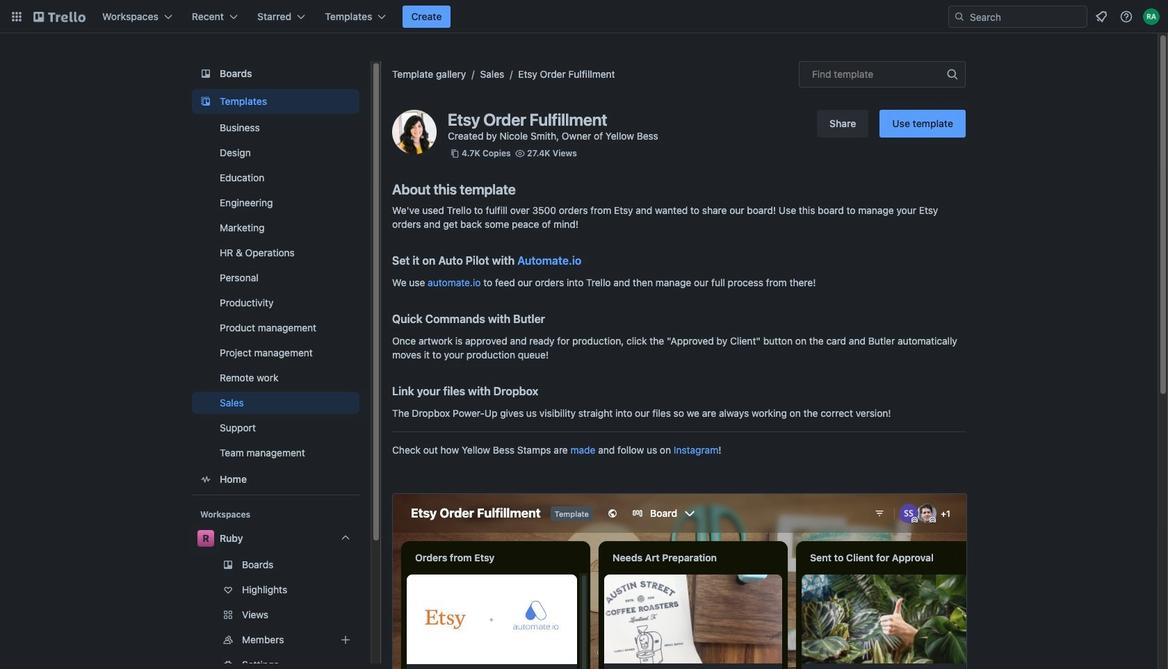Task type: locate. For each thing, give the bounding box(es) containing it.
nicole smith, owner of yellow bess image
[[392, 110, 437, 154]]

0 notifications image
[[1093, 8, 1110, 25]]

forward image up forward icon
[[357, 607, 373, 624]]

1 vertical spatial forward image
[[357, 657, 373, 670]]

search image
[[954, 11, 965, 22]]

None field
[[799, 61, 966, 88]]

Search field
[[965, 7, 1087, 26]]

2 forward image from the top
[[357, 657, 373, 670]]

forward image down forward icon
[[357, 657, 373, 670]]

home image
[[198, 472, 214, 488]]

forward image
[[357, 632, 373, 649]]

forward image
[[357, 607, 373, 624], [357, 657, 373, 670]]

0 vertical spatial forward image
[[357, 607, 373, 624]]



Task type: vqa. For each thing, say whether or not it's contained in the screenshot.
Board image
yes



Task type: describe. For each thing, give the bounding box(es) containing it.
open information menu image
[[1120, 10, 1134, 24]]

ruby anderson (rubyanderson7) image
[[1143, 8, 1160, 25]]

1 forward image from the top
[[357, 607, 373, 624]]

template board image
[[198, 93, 214, 110]]

back to home image
[[33, 6, 86, 28]]

board image
[[198, 65, 214, 82]]

add image
[[337, 632, 354, 649]]

primary element
[[0, 0, 1168, 33]]



